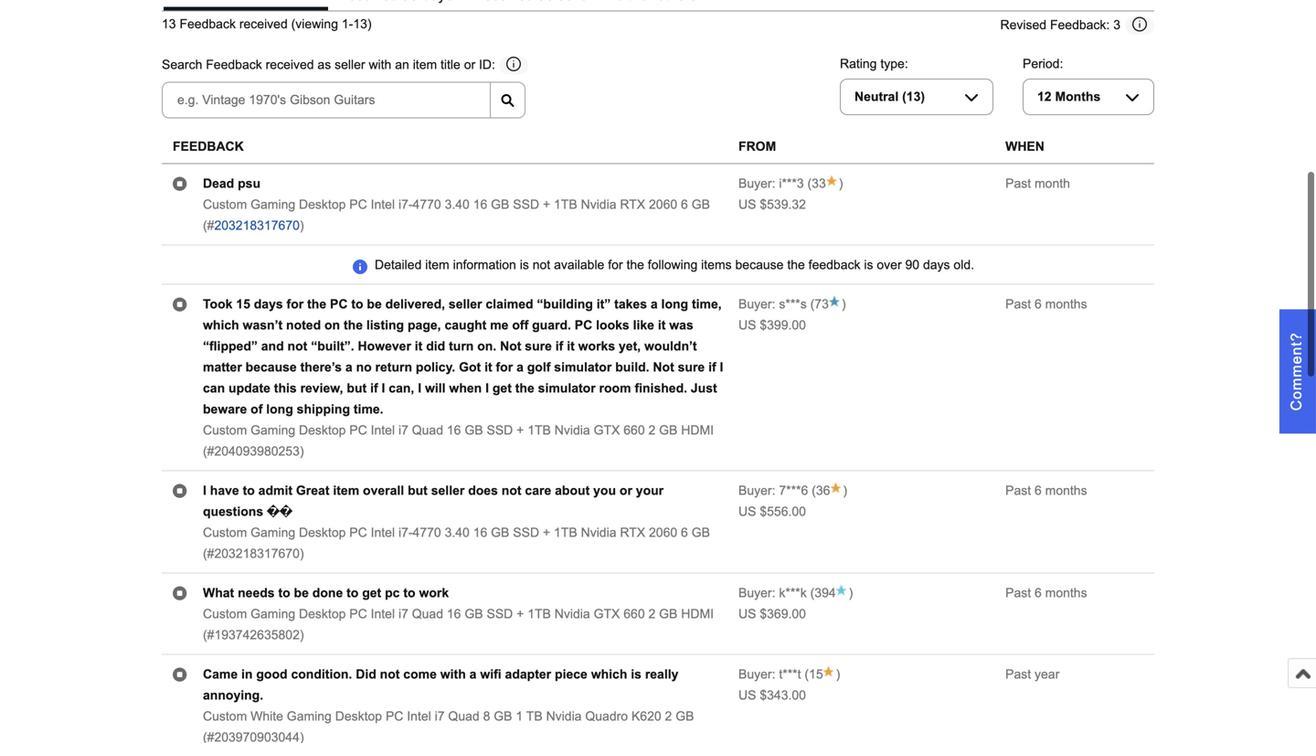Task type: locate. For each thing, give the bounding box(es) containing it.
2 vertical spatial for
[[496, 360, 513, 375]]

not inside i have to admit great item overall but seller does not care about you or your questions �� custom gaming desktop pc intel i7-4770 3.40 16 gb ssd + 1tb nvidia rtx 2060 6 gb (#203218317670)
[[502, 484, 522, 498]]

nvidia inside custom gaming desktop pc intel i7-4770 3.40 16 gb ssd + 1tb nvidia rtx 2060 6 gb (#
[[581, 198, 617, 212]]

for right available
[[608, 258, 623, 272]]

gaming right white in the left bottom of the page
[[287, 710, 332, 724]]

good
[[256, 668, 288, 682]]

be
[[367, 297, 382, 312], [294, 586, 309, 601]]

is left the over
[[865, 258, 874, 272]]

when element
[[1006, 140, 1045, 154]]

to right done
[[347, 586, 359, 601]]

1 vertical spatial days
[[254, 297, 283, 312]]

0 vertical spatial long
[[662, 297, 689, 312]]

0 horizontal spatial days
[[254, 297, 283, 312]]

2060 down 'your'
[[649, 526, 678, 540]]

nvidia inside i have to admit great item overall but seller does not care about you or your questions �� custom gaming desktop pc intel i7-4770 3.40 16 gb ssd + 1tb nvidia rtx 2060 6 gb (#203218317670)
[[581, 526, 617, 540]]

s***s
[[780, 297, 807, 312]]

feedback left by buyer. element containing buyer: 7***6
[[739, 484, 809, 498]]

i7
[[399, 424, 409, 438], [399, 607, 409, 622], [435, 710, 445, 724]]

but down no
[[347, 382, 367, 396]]

0 horizontal spatial is
[[520, 258, 529, 272]]

done
[[313, 586, 343, 601]]

1 horizontal spatial 15
[[809, 668, 824, 682]]

feedback left by buyer. element
[[739, 177, 804, 191], [739, 297, 807, 312], [739, 484, 809, 498], [739, 586, 807, 601], [739, 668, 802, 682]]

questions
[[203, 505, 263, 519]]

because down 'and'
[[246, 360, 297, 375]]

desktop down did
[[335, 710, 382, 724]]

or left id:
[[464, 58, 476, 72]]

1 vertical spatial gtx
[[594, 607, 620, 622]]

1 4770 from the top
[[413, 198, 441, 212]]

5 custom from the top
[[203, 710, 247, 724]]

0 horizontal spatial because
[[246, 360, 297, 375]]

not inside took 15 days for the pc to be delivered, seller claimed "building it" takes a long time, which wasn't noted on the listing page, caught me off guard.  pc looks like it was "flipped" and not "built".  however it did turn on. not sure if it works yet, wouldn't matter because there's a no return policy.  got it for a golf simulator build.  not sure if i can update this review, but if i can, i will when i get the simulator room finished.  just beware of long shipping time. custom gaming desktop pc intel i7 quad 16 gb ssd + 1tb nvidia gtx 660 2 gb hdmi (#204093980253)
[[288, 339, 308, 354]]

us down buyer: t***t
[[739, 689, 757, 703]]

(#203218317670)
[[203, 547, 304, 561]]

2 inside took 15 days for the pc to be delivered, seller claimed "building it" takes a long time, which wasn't noted on the listing page, caught me off guard.  pc looks like it was "flipped" and not "built".  however it did turn on. not sure if it works yet, wouldn't matter because there's a no return policy.  got it for a golf simulator build.  not sure if i can update this review, but if i can, i will when i get the simulator room finished.  just beware of long shipping time. custom gaming desktop pc intel i7 quad 16 gb ssd + 1tb nvidia gtx 660 2 gb hdmi (#204093980253)
[[649, 424, 656, 438]]

i right when
[[486, 382, 489, 396]]

5 buyer: from the top
[[739, 668, 776, 682]]

1 horizontal spatial or
[[620, 484, 633, 498]]

1 horizontal spatial because
[[736, 258, 784, 272]]

3 past from the top
[[1006, 484, 1032, 498]]

what needs to be done to get pc to work element
[[203, 586, 449, 601]]

received
[[239, 17, 288, 31], [266, 58, 314, 72]]

1 vertical spatial item
[[425, 258, 450, 272]]

1 horizontal spatial but
[[408, 484, 428, 498]]

1 vertical spatial feedback
[[206, 58, 262, 72]]

the right on
[[344, 318, 363, 333]]

2 i7- from the top
[[399, 526, 413, 540]]

1 past 6 months element from the top
[[1006, 297, 1088, 312]]

feedback for search
[[206, 58, 262, 72]]

because inside took 15 days for the pc to be delivered, seller claimed "building it" takes a long time, which wasn't noted on the listing page, caught me off guard.  pc looks like it was "flipped" and not "built".  however it did turn on. not sure if it works yet, wouldn't matter because there's a no return policy.  got it for a golf simulator build.  not sure if i can update this review, but if i can, i will when i get the simulator room finished.  just beware of long shipping time. custom gaming desktop pc intel i7 quad 16 gb ssd + 1tb nvidia gtx 660 2 gb hdmi (#204093980253)
[[246, 360, 297, 375]]

is inside came in good condition. did not come with a wifi adapter piece which is really annoying. custom white gaming desktop pc intel i7 quad 8 gb 1 tb nvidia quadro k620 2 gb (#203970903044)
[[631, 668, 642, 682]]

us $556.00
[[739, 505, 807, 519]]

simulator
[[554, 360, 612, 375], [538, 382, 596, 396]]

custom inside what needs to be done to get pc to work custom gaming desktop pc intel i7 quad 16 gb ssd + 1tb nvidia gtx 660 2 gb hdmi (#193742635802)
[[203, 607, 247, 622]]

0 vertical spatial past 6 months element
[[1006, 297, 1088, 312]]

got
[[459, 360, 481, 375]]

if up time.
[[370, 382, 378, 396]]

1 vertical spatial past 6 months element
[[1006, 484, 1088, 498]]

( 36
[[809, 484, 831, 498]]

ssd
[[513, 198, 540, 212], [487, 424, 513, 438], [513, 526, 540, 540], [487, 607, 513, 622]]

2 us from the top
[[739, 318, 757, 333]]

be inside took 15 days for the pc to be delivered, seller claimed "building it" takes a long time, which wasn't noted on the listing page, caught me off guard.  pc looks like it was "flipped" and not "built".  however it did turn on. not sure if it works yet, wouldn't matter because there's a no return policy.  got it for a golf simulator build.  not sure if i can update this review, but if i can, i will when i get the simulator room finished.  just beware of long shipping time. custom gaming desktop pc intel i7 quad 16 gb ssd + 1tb nvidia gtx 660 2 gb hdmi (#204093980253)
[[367, 297, 382, 312]]

2 past 6 months from the top
[[1006, 484, 1088, 498]]

nvidia inside what needs to be done to get pc to work custom gaming desktop pc intel i7 quad 16 gb ssd + 1tb nvidia gtx 660 2 gb hdmi (#193742635802)
[[555, 607, 590, 622]]

1tb inside custom gaming desktop pc intel i7-4770 3.40 16 gb ssd + 1tb nvidia rtx 2060 6 gb (#
[[554, 198, 578, 212]]

1 rtx from the top
[[620, 198, 646, 212]]

2 down finished. at the bottom of page
[[649, 424, 656, 438]]

us down buyer: k***k
[[739, 607, 757, 622]]

us down buyer: i***3
[[739, 198, 757, 212]]

intel up detailed on the top left
[[371, 198, 395, 212]]

feedback left by buyer. element for $399.00
[[739, 297, 807, 312]]

i7- inside i have to admit great item overall but seller does not care about you or your questions �� custom gaming desktop pc intel i7-4770 3.40 16 gb ssd + 1tb nvidia rtx 2060 6 gb (#203218317670)
[[399, 526, 413, 540]]

feedback left by buyer. element containing buyer: i***3
[[739, 177, 804, 191]]

ssd up information
[[513, 198, 540, 212]]

ssd up wifi
[[487, 607, 513, 622]]

+ inside custom gaming desktop pc intel i7-4770 3.40 16 gb ssd + 1tb nvidia rtx 2060 6 gb (#
[[543, 198, 551, 212]]

nvidia up 'piece'
[[555, 607, 590, 622]]

1 vertical spatial months
[[1046, 484, 1088, 498]]

0 horizontal spatial not
[[500, 339, 522, 354]]

0 vertical spatial which
[[203, 318, 239, 333]]

is
[[520, 258, 529, 272], [865, 258, 874, 272], [631, 668, 642, 682]]

2 vertical spatial i7
[[435, 710, 445, 724]]

hdmi
[[682, 424, 714, 438], [682, 607, 714, 622]]

4 us from the top
[[739, 607, 757, 622]]

it
[[658, 318, 666, 333], [415, 339, 423, 354], [567, 339, 575, 354], [485, 360, 493, 375]]

shipping
[[297, 403, 350, 417]]

pc inside came in good condition. did not come with a wifi adapter piece which is really annoying. custom white gaming desktop pc intel i7 quad 8 gb 1 tb nvidia quadro k620 2 gb (#203970903044)
[[386, 710, 404, 724]]

nvidia down the 'you'
[[581, 526, 617, 540]]

is for detailed item information is not available for the following items because the feedback is over 90 days old.
[[865, 258, 874, 272]]

if down guard.
[[556, 339, 564, 354]]

not up finished. at the bottom of page
[[653, 360, 675, 375]]

1tb
[[554, 198, 578, 212], [528, 424, 551, 438], [554, 526, 578, 540], [528, 607, 551, 622]]

0 horizontal spatial sure
[[525, 339, 552, 354]]

2 past from the top
[[1006, 297, 1032, 312]]

0 vertical spatial for
[[608, 258, 623, 272]]

be inside what needs to be done to get pc to work custom gaming desktop pc intel i7 quad 16 gb ssd + 1tb nvidia gtx 660 2 gb hdmi (#193742635802)
[[294, 586, 309, 601]]

2 inside came in good condition. did not come with a wifi adapter piece which is really annoying. custom white gaming desktop pc intel i7 quad 8 gb 1 tb nvidia quadro k620 2 gb (#203970903044)
[[665, 710, 672, 724]]

intel inside took 15 days for the pc to be delivered, seller claimed "building it" takes a long time, which wasn't noted on the listing page, caught me off guard.  pc looks like it was "flipped" and not "built".  however it did turn on. not sure if it works yet, wouldn't matter because there's a no return policy.  got it for a golf simulator build.  not sure if i can update this review, but if i can, i will when i get the simulator room finished.  just beware of long shipping time. custom gaming desktop pc intel i7 quad 16 gb ssd + 1tb nvidia gtx 660 2 gb hdmi (#204093980253)
[[371, 424, 395, 438]]

quad
[[412, 424, 444, 438], [412, 607, 444, 622], [449, 710, 480, 724]]

seller right as
[[335, 58, 365, 72]]

4770 up detailed on the top left
[[413, 198, 441, 212]]

past 6 months element
[[1006, 297, 1088, 312], [1006, 484, 1088, 498], [1006, 586, 1088, 601]]

2060
[[649, 198, 678, 212], [649, 526, 678, 540]]

get
[[493, 382, 512, 396], [362, 586, 382, 601]]

wifi
[[480, 668, 502, 682]]

2 horizontal spatial for
[[608, 258, 623, 272]]

nvidia inside took 15 days for the pc to be delivered, seller claimed "building it" takes a long time, which wasn't noted on the listing page, caught me off guard.  pc looks like it was "flipped" and not "built".  however it did turn on. not sure if it works yet, wouldn't matter because there's a no return policy.  got it for a golf simulator build.  not sure if i can update this review, but if i can, i will when i get the simulator room finished.  just beware of long shipping time. custom gaming desktop pc intel i7 quad 16 gb ssd + 1tb nvidia gtx 660 2 gb hdmi (#204093980253)
[[555, 424, 590, 438]]

0 vertical spatial days
[[924, 258, 951, 272]]

quad inside what needs to be done to get pc to work custom gaming desktop pc intel i7 quad 16 gb ssd + 1tb nvidia gtx 660 2 gb hdmi (#193742635802)
[[412, 607, 444, 622]]

but right overall
[[408, 484, 428, 498]]

5 feedback left by buyer. element from the top
[[739, 668, 802, 682]]

1tb up care
[[528, 424, 551, 438]]

i7- down i have to admit great item overall but seller does not care about you or your questions �� element
[[399, 526, 413, 540]]

0 vertical spatial months
[[1046, 297, 1088, 312]]

1 horizontal spatial long
[[662, 297, 689, 312]]

rtx inside i have to admit great item overall but seller does not care about you or your questions �� custom gaming desktop pc intel i7-4770 3.40 16 gb ssd + 1tb nvidia rtx 2060 6 gb (#203218317670)
[[620, 526, 646, 540]]

0 horizontal spatial 15
[[236, 297, 250, 312]]

12 months
[[1038, 90, 1101, 104]]

1 horizontal spatial which
[[591, 668, 628, 682]]

intel down came in good condition. did not come with a wifi adapter piece which is really annoying. element at the bottom of page
[[407, 710, 431, 724]]

months for ( 394
[[1046, 586, 1088, 601]]

the
[[627, 258, 645, 272], [788, 258, 805, 272], [307, 297, 327, 312], [344, 318, 363, 333], [516, 382, 535, 396]]

i have to admit great item overall but seller does not care about you or your questions �� element
[[203, 484, 664, 519]]

16 down does in the bottom of the page
[[473, 526, 488, 540]]

$369.00
[[760, 607, 807, 622]]

0 vertical spatial i7
[[399, 424, 409, 438]]

is right information
[[520, 258, 529, 272]]

3.40 inside i have to admit great item overall but seller does not care about you or your questions �� custom gaming desktop pc intel i7-4770 3.40 16 gb ssd + 1tb nvidia rtx 2060 6 gb (#203218317670)
[[445, 526, 470, 540]]

or right the 'you'
[[620, 484, 633, 498]]

t***t
[[780, 668, 802, 682]]

16
[[473, 198, 488, 212], [447, 424, 461, 438], [473, 526, 488, 540], [447, 607, 461, 622]]

a right "takes"
[[651, 297, 658, 312]]

intel down pc on the left bottom of the page
[[371, 607, 395, 622]]

15
[[236, 297, 250, 312], [809, 668, 824, 682]]

intel inside custom gaming desktop pc intel i7-4770 3.40 16 gb ssd + 1tb nvidia rtx 2060 6 gb (#
[[371, 198, 395, 212]]

3 us from the top
[[739, 505, 757, 519]]

3 feedback left by buyer. element from the top
[[739, 484, 809, 498]]

long down this on the left of the page
[[266, 403, 293, 417]]

quad left 8
[[449, 710, 480, 724]]

0 vertical spatial get
[[493, 382, 512, 396]]

16 inside custom gaming desktop pc intel i7-4770 3.40 16 gb ssd + 1tb nvidia rtx 2060 6 gb (#
[[473, 198, 488, 212]]

feedback left by buyer. element containing buyer: k***k
[[739, 586, 807, 601]]

seller up caught
[[449, 297, 482, 312]]

gaming down '��'
[[251, 526, 296, 540]]

us
[[739, 198, 757, 212], [739, 318, 757, 333], [739, 505, 757, 519], [739, 607, 757, 622], [739, 689, 757, 703]]

seller left does in the bottom of the page
[[431, 484, 465, 498]]

3.40 down i have to admit great item overall but seller does not care about you or your questions �� element
[[445, 526, 470, 540]]

0 vertical spatial received
[[239, 17, 288, 31]]

0 vertical spatial sure
[[525, 339, 552, 354]]

not down noted
[[288, 339, 308, 354]]

matter
[[203, 360, 242, 375]]

gaming inside what needs to be done to get pc to work custom gaming desktop pc intel i7 quad 16 gb ssd + 1tb nvidia gtx 660 2 gb hdmi (#193742635802)
[[251, 607, 296, 622]]

4 buyer: from the top
[[739, 586, 776, 601]]

1 vertical spatial received
[[266, 58, 314, 72]]

buyer: for $399.00
[[739, 297, 776, 312]]

2 gtx from the top
[[594, 607, 620, 622]]

feedback right 13
[[180, 17, 236, 31]]

to up "built".
[[351, 297, 364, 312]]

i***3
[[780, 177, 804, 191]]

1 vertical spatial 15
[[809, 668, 824, 682]]

0 vertical spatial quad
[[412, 424, 444, 438]]

long up was
[[662, 297, 689, 312]]

2 rtx from the top
[[620, 526, 646, 540]]

2 feedback left by buyer. element from the top
[[739, 297, 807, 312]]

0 horizontal spatial for
[[287, 297, 304, 312]]

i7 down can,
[[399, 424, 409, 438]]

desktop down shipping
[[299, 424, 346, 438]]

feedback left by buyer. element up us $343.00
[[739, 668, 802, 682]]

) for buyer: s***s
[[842, 297, 846, 312]]

2 vertical spatial seller
[[431, 484, 465, 498]]

2 2060 from the top
[[649, 526, 678, 540]]

1 past from the top
[[1006, 177, 1032, 191]]

2 hdmi from the top
[[682, 607, 714, 622]]

0 vertical spatial 660
[[624, 424, 645, 438]]

0 vertical spatial feedback
[[180, 17, 236, 31]]

the up noted
[[307, 297, 327, 312]]

gaming inside custom gaming desktop pc intel i7-4770 3.40 16 gb ssd + 1tb nvidia rtx 2060 6 gb (#
[[251, 198, 296, 212]]

an
[[395, 58, 410, 72]]

page,
[[408, 318, 441, 333]]

desktop up 203218317670 )
[[299, 198, 346, 212]]

us for us $556.00
[[739, 505, 757, 519]]

1 hdmi from the top
[[682, 424, 714, 438]]

past month
[[1006, 177, 1071, 191]]

0 vertical spatial item
[[413, 58, 437, 72]]

0 vertical spatial rtx
[[620, 198, 646, 212]]

not down off
[[500, 339, 522, 354]]

1 vertical spatial but
[[408, 484, 428, 498]]

i down "time," at the right of the page
[[720, 360, 724, 375]]

1 vertical spatial or
[[620, 484, 633, 498]]

1 vertical spatial get
[[362, 586, 382, 601]]

no
[[356, 360, 372, 375]]

0 horizontal spatial which
[[203, 318, 239, 333]]

6
[[681, 198, 688, 212], [1035, 297, 1042, 312], [1035, 484, 1042, 498], [681, 526, 688, 540], [1035, 586, 1042, 601]]

1tb up 'adapter'
[[528, 607, 551, 622]]

2 past 6 months element from the top
[[1006, 484, 1088, 498]]

came
[[203, 668, 238, 682]]

received left as
[[266, 58, 314, 72]]

custom inside custom gaming desktop pc intel i7-4770 3.40 16 gb ssd + 1tb nvidia rtx 2060 6 gb (#
[[203, 198, 247, 212]]

with right come at left
[[441, 668, 466, 682]]

rtx inside custom gaming desktop pc intel i7-4770 3.40 16 gb ssd + 1tb nvidia rtx 2060 6 gb (#
[[620, 198, 646, 212]]

feedback left by buyer. element up us $369.00 at the right of the page
[[739, 586, 807, 601]]

1 vertical spatial sure
[[678, 360, 705, 375]]

did
[[426, 339, 446, 354]]

looks
[[596, 318, 630, 333]]

1 vertical spatial i7-
[[399, 526, 413, 540]]

nvidia right tb
[[546, 710, 582, 724]]

past for 15
[[1006, 668, 1032, 682]]

2 horizontal spatial is
[[865, 258, 874, 272]]

nvidia up available
[[581, 198, 617, 212]]

2 660 from the top
[[624, 607, 645, 622]]

1 vertical spatial hdmi
[[682, 607, 714, 622]]

( 15
[[802, 668, 824, 682]]

quad inside came in good condition. did not come with a wifi adapter piece which is really annoying. custom white gaming desktop pc intel i7 quad 8 gb 1 tb nvidia quadro k620 2 gb (#203970903044)
[[449, 710, 480, 724]]

2 vertical spatial months
[[1046, 586, 1088, 601]]

past for 36
[[1006, 484, 1032, 498]]

a left golf
[[517, 360, 524, 375]]

0 horizontal spatial but
[[347, 382, 367, 396]]

rtx up detailed item information is not available for the following items because the feedback is over 90 days old.
[[620, 198, 646, 212]]

past year
[[1006, 668, 1060, 682]]

1 i7- from the top
[[399, 198, 413, 212]]

desktop
[[299, 198, 346, 212], [299, 424, 346, 438], [299, 526, 346, 540], [299, 607, 346, 622], [335, 710, 382, 724]]

0 vertical spatial be
[[367, 297, 382, 312]]

item inside i have to admit great item overall but seller does not care about you or your questions �� custom gaming desktop pc intel i7-4770 3.40 16 gb ssd + 1tb nvidia rtx 2060 6 gb (#203218317670)
[[333, 484, 360, 498]]

neutral
[[855, 90, 899, 104]]

following
[[648, 258, 698, 272]]

0 vertical spatial 4770
[[413, 198, 441, 212]]

1 gtx from the top
[[594, 424, 620, 438]]

months for ( 73
[[1046, 297, 1088, 312]]

0 vertical spatial hdmi
[[682, 424, 714, 438]]

1 2060 from the top
[[649, 198, 678, 212]]

past 6 months for ( 73
[[1006, 297, 1088, 312]]

( right i***3
[[808, 177, 812, 191]]

4 past from the top
[[1006, 586, 1032, 601]]

2060 inside custom gaming desktop pc intel i7-4770 3.40 16 gb ssd + 1tb nvidia rtx 2060 6 gb (#
[[649, 198, 678, 212]]

0 vertical spatial seller
[[335, 58, 365, 72]]

4 custom from the top
[[203, 607, 247, 622]]

have
[[210, 484, 239, 498]]

buyer: up us $343.00
[[739, 668, 776, 682]]

over
[[877, 258, 902, 272]]

if up just
[[709, 360, 717, 375]]

1 3.40 from the top
[[445, 198, 470, 212]]

ssd up does in the bottom of the page
[[487, 424, 513, 438]]

2 vertical spatial past 6 months element
[[1006, 586, 1088, 601]]

1 custom from the top
[[203, 198, 247, 212]]

3 months from the top
[[1046, 586, 1088, 601]]

ssd inside took 15 days for the pc to be delivered, seller claimed "building it" takes a long time, which wasn't noted on the listing page, caught me off guard.  pc looks like it was "flipped" and not "built".  however it did turn on. not sure if it works yet, wouldn't matter because there's a no return policy.  got it for a golf simulator build.  not sure if i can update this review, but if i can, i will when i get the simulator room finished.  just beware of long shipping time. custom gaming desktop pc intel i7 quad 16 gb ssd + 1tb nvidia gtx 660 2 gb hdmi (#204093980253)
[[487, 424, 513, 438]]

1 vertical spatial past 6 months
[[1006, 484, 1088, 498]]

feedback
[[173, 140, 244, 154]]

feedback:
[[1051, 18, 1111, 32]]

1 vertical spatial 3.40
[[445, 526, 470, 540]]

2 vertical spatial item
[[333, 484, 360, 498]]

0 vertical spatial past 6 months
[[1006, 297, 1088, 312]]

0 vertical spatial because
[[736, 258, 784, 272]]

build.
[[616, 360, 650, 375]]

2 vertical spatial quad
[[449, 710, 480, 724]]

not left available
[[533, 258, 551, 272]]

custom down dead
[[203, 198, 247, 212]]

203218317670 )
[[214, 219, 304, 233]]

0 vertical spatial gtx
[[594, 424, 620, 438]]

2 months from the top
[[1046, 484, 1088, 498]]

custom down beware
[[203, 424, 247, 438]]

1 vertical spatial quad
[[412, 607, 444, 622]]

2 3.40 from the top
[[445, 526, 470, 540]]

i7 down pc on the left bottom of the page
[[399, 607, 409, 622]]

1 vertical spatial long
[[266, 403, 293, 417]]

2 vertical spatial if
[[370, 382, 378, 396]]

3 buyer: from the top
[[739, 484, 776, 498]]

1 vertical spatial 660
[[624, 607, 645, 622]]

( for 394
[[811, 586, 815, 601]]

intel down overall
[[371, 526, 395, 540]]

0 vertical spatial 15
[[236, 297, 250, 312]]

+ inside what needs to be done to get pc to work custom gaming desktop pc intel i7 quad 16 gb ssd + 1tb nvidia gtx 660 2 gb hdmi (#193742635802)
[[517, 607, 524, 622]]

in
[[241, 668, 253, 682]]

0 vertical spatial 2
[[649, 424, 656, 438]]

203218317670
[[214, 219, 300, 233]]

0 horizontal spatial if
[[370, 382, 378, 396]]

past for 73
[[1006, 297, 1032, 312]]

be left done
[[294, 586, 309, 601]]

"flipped"
[[203, 339, 258, 354]]

because up buyer: s***s
[[736, 258, 784, 272]]

4770 down i have to admit great item overall but seller does not care about you or your questions �� element
[[413, 526, 441, 540]]

1 horizontal spatial not
[[653, 360, 675, 375]]

rating
[[840, 57, 877, 71]]

wasn't
[[243, 318, 283, 333]]

but inside i have to admit great item overall but seller does not care about you or your questions �� custom gaming desktop pc intel i7-4770 3.40 16 gb ssd + 1tb nvidia rtx 2060 6 gb (#203218317670)
[[408, 484, 428, 498]]

12
[[1038, 90, 1052, 104]]

+
[[543, 198, 551, 212], [517, 424, 524, 438], [543, 526, 551, 540], [517, 607, 524, 622]]

0 vertical spatial but
[[347, 382, 367, 396]]

1 feedback left by buyer. element from the top
[[739, 177, 804, 191]]

2 up really
[[649, 607, 656, 622]]

1 vertical spatial with
[[441, 668, 466, 682]]

get left pc on the left bottom of the page
[[362, 586, 382, 601]]

past for 33
[[1006, 177, 1032, 191]]

2 buyer: from the top
[[739, 297, 776, 312]]

1 horizontal spatial get
[[493, 382, 512, 396]]

0 horizontal spatial get
[[362, 586, 382, 601]]

0 horizontal spatial or
[[464, 58, 476, 72]]

i left will
[[418, 382, 422, 396]]

pc
[[350, 198, 367, 212], [330, 297, 348, 312], [575, 318, 593, 333], [350, 424, 367, 438], [350, 526, 367, 540], [350, 607, 367, 622], [386, 710, 404, 724]]

which inside took 15 days for the pc to be delivered, seller claimed "building it" takes a long time, which wasn't noted on the listing page, caught me off guard.  pc looks like it was "flipped" and not "built".  however it did turn on. not sure if it works yet, wouldn't matter because there's a no return policy.  got it for a golf simulator build.  not sure if i can update this review, but if i can, i will when i get the simulator room finished.  just beware of long shipping time. custom gaming desktop pc intel i7 quad 16 gb ssd + 1tb nvidia gtx 660 2 gb hdmi (#204093980253)
[[203, 318, 239, 333]]

i7- up detailed on the top left
[[399, 198, 413, 212]]

2 custom from the top
[[203, 424, 247, 438]]

5 past from the top
[[1006, 668, 1032, 682]]

3 past 6 months from the top
[[1006, 586, 1088, 601]]

past year element
[[1006, 668, 1060, 682]]

not inside came in good condition. did not come with a wifi adapter piece which is really annoying. custom white gaming desktop pc intel i7 quad 8 gb 1 tb nvidia quadro k620 2 gb (#203970903044)
[[380, 668, 400, 682]]

2 4770 from the top
[[413, 526, 441, 540]]

1 months from the top
[[1046, 297, 1088, 312]]

3 past 6 months element from the top
[[1006, 586, 1088, 601]]

not right did
[[380, 668, 400, 682]]

past for 394
[[1006, 586, 1032, 601]]

15 for (
[[809, 668, 824, 682]]

4 feedback left by buyer. element from the top
[[739, 586, 807, 601]]

0 vertical spatial 3.40
[[445, 198, 470, 212]]

a left wifi
[[470, 668, 477, 682]]

to right 'needs'
[[278, 586, 291, 601]]

desktop inside custom gaming desktop pc intel i7-4770 3.40 16 gb ssd + 1tb nvidia rtx 2060 6 gb (#
[[299, 198, 346, 212]]

1 buyer: from the top
[[739, 177, 776, 191]]

0 vertical spatial 2060
[[649, 198, 678, 212]]

days up wasn't on the left top of page
[[254, 297, 283, 312]]

feedback left by buyer. element containing buyer: s***s
[[739, 297, 807, 312]]

item right great
[[333, 484, 360, 498]]

1 660 from the top
[[624, 424, 645, 438]]

3 custom from the top
[[203, 526, 247, 540]]

2 vertical spatial past 6 months
[[1006, 586, 1088, 601]]

0 vertical spatial with
[[369, 58, 392, 72]]

0 vertical spatial or
[[464, 58, 476, 72]]

but
[[347, 382, 367, 396], [408, 484, 428, 498]]

1 us from the top
[[739, 198, 757, 212]]

3
[[1114, 18, 1121, 32]]

i left 'have'
[[203, 484, 207, 498]]

needs
[[238, 586, 275, 601]]

us down buyer: 7***6
[[739, 505, 757, 519]]

feedback left by buyer. element for $556.00
[[739, 484, 809, 498]]

( for 73
[[811, 297, 815, 312]]

simulator down the works
[[554, 360, 612, 375]]

feedback left by buyer. element for $343.00
[[739, 668, 802, 682]]

0 vertical spatial i7-
[[399, 198, 413, 212]]

days inside took 15 days for the pc to be delivered, seller claimed "building it" takes a long time, which wasn't noted on the listing page, caught me off guard.  pc looks like it was "flipped" and not "built".  however it did turn on. not sure if it works yet, wouldn't matter because there's a no return policy.  got it for a golf simulator build.  not sure if i can update this review, but if i can, i will when i get the simulator room finished.  just beware of long shipping time. custom gaming desktop pc intel i7 quad 16 gb ssd + 1tb nvidia gtx 660 2 gb hdmi (#204093980253)
[[254, 297, 283, 312]]

1 vertical spatial which
[[591, 668, 628, 682]]

5 us from the top
[[739, 689, 757, 703]]

1 horizontal spatial if
[[556, 339, 564, 354]]

16 down when
[[447, 424, 461, 438]]

custom
[[203, 198, 247, 212], [203, 424, 247, 438], [203, 526, 247, 540], [203, 607, 247, 622], [203, 710, 247, 724]]

1 vertical spatial 2
[[649, 607, 656, 622]]

1 horizontal spatial with
[[441, 668, 466, 682]]

1 past 6 months from the top
[[1006, 297, 1088, 312]]

1 vertical spatial seller
[[449, 297, 482, 312]]

desktop down what needs to be done to get pc to work element
[[299, 607, 346, 622]]

buyer: t***t
[[739, 668, 802, 682]]

1 vertical spatial 4770
[[413, 526, 441, 540]]

sure up golf
[[525, 339, 552, 354]]

buyer: for $369.00
[[739, 586, 776, 601]]

i7 inside came in good condition. did not come with a wifi adapter piece which is really annoying. custom white gaming desktop pc intel i7 quad 8 gb 1 tb nvidia quadro k620 2 gb (#203970903044)
[[435, 710, 445, 724]]

15 inside took 15 days for the pc to be delivered, seller claimed "building it" takes a long time, which wasn't noted on the listing page, caught me off guard.  pc looks like it was "flipped" and not "built".  however it did turn on. not sure if it works yet, wouldn't matter because there's a no return policy.  got it for a golf simulator build.  not sure if i can update this review, but if i can, i will when i get the simulator room finished.  just beware of long shipping time. custom gaming desktop pc intel i7 quad 16 gb ssd + 1tb nvidia gtx 660 2 gb hdmi (#204093980253)
[[236, 297, 250, 312]]

dead psu element
[[203, 177, 261, 191]]

ssd down care
[[513, 526, 540, 540]]

not left care
[[502, 484, 522, 498]]

15 right took
[[236, 297, 250, 312]]

with left an
[[369, 58, 392, 72]]

1 vertical spatial rtx
[[620, 526, 646, 540]]

i inside i have to admit great item overall but seller does not care about you or your questions �� custom gaming desktop pc intel i7-4770 3.40 16 gb ssd + 1tb nvidia rtx 2060 6 gb (#203218317670)
[[203, 484, 207, 498]]

feedback left by buyer. element for $369.00
[[739, 586, 807, 601]]

gaming up 203218317670 )
[[251, 198, 296, 212]]

ssd inside custom gaming desktop pc intel i7-4770 3.40 16 gb ssd + 1tb nvidia rtx 2060 6 gb (#
[[513, 198, 540, 212]]

item right detailed on the top left
[[425, 258, 450, 272]]

i
[[720, 360, 724, 375], [382, 382, 385, 396], [418, 382, 422, 396], [486, 382, 489, 396], [203, 484, 207, 498]]

feedback left by buyer. element containing buyer: t***t
[[739, 668, 802, 682]]

6 for ( 394
[[1035, 586, 1042, 601]]

73
[[815, 297, 829, 312]]

1 vertical spatial be
[[294, 586, 309, 601]]

days right 90
[[924, 258, 951, 272]]

listing
[[367, 318, 404, 333]]

1 horizontal spatial for
[[496, 360, 513, 375]]

be up listing
[[367, 297, 382, 312]]

caught
[[445, 318, 487, 333]]

1tb up available
[[554, 198, 578, 212]]

4770 inside custom gaming desktop pc intel i7-4770 3.40 16 gb ssd + 1tb nvidia rtx 2060 6 gb (#
[[413, 198, 441, 212]]

past 6 months element for 36
[[1006, 484, 1088, 498]]



Task type: vqa. For each thing, say whether or not it's contained in the screenshot.
items
yes



Task type: describe. For each thing, give the bounding box(es) containing it.
0 horizontal spatial with
[[369, 58, 392, 72]]

0 vertical spatial not
[[500, 339, 522, 354]]

the down golf
[[516, 382, 535, 396]]

id:
[[479, 58, 496, 72]]

from element
[[739, 140, 777, 154]]

intel inside i have to admit great item overall but seller does not care about you or your questions �� custom gaming desktop pc intel i7-4770 3.40 16 gb ssd + 1tb nvidia rtx 2060 6 gb (#203218317670)
[[371, 526, 395, 540]]

room
[[600, 382, 632, 396]]

adapter
[[505, 668, 552, 682]]

) for buyer: i***3
[[839, 177, 844, 191]]

( for 36
[[812, 484, 817, 498]]

1 horizontal spatial days
[[924, 258, 951, 272]]

us for us $539.32
[[739, 198, 757, 212]]

seller inside i have to admit great item overall but seller does not care about you or your questions �� custom gaming desktop pc intel i7-4770 3.40 16 gb ssd + 1tb nvidia rtx 2060 6 gb (#203218317670)
[[431, 484, 465, 498]]

) for buyer: k***k
[[849, 586, 854, 601]]

6 for ( 36
[[1035, 484, 1042, 498]]

desktop inside took 15 days for the pc to be delivered, seller claimed "building it" takes a long time, which wasn't noted on the listing page, caught me off guard.  pc looks like it was "flipped" and not "built".  however it did turn on. not sure if it works yet, wouldn't matter because there's a no return policy.  got it for a golf simulator build.  not sure if i can update this review, but if i can, i will when i get the simulator room finished.  just beware of long shipping time. custom gaming desktop pc intel i7 quad 16 gb ssd + 1tb nvidia gtx 660 2 gb hdmi (#204093980253)
[[299, 424, 346, 438]]

custom inside came in good condition. did not come with a wifi adapter piece which is really annoying. custom white gaming desktop pc intel i7 quad 8 gb 1 tb nvidia quadro k620 2 gb (#203970903044)
[[203, 710, 247, 724]]

buyer: 7***6
[[739, 484, 809, 498]]

1
[[516, 710, 523, 724]]

ssd inside i have to admit great item overall but seller does not care about you or your questions �� custom gaming desktop pc intel i7-4770 3.40 16 gb ssd + 1tb nvidia rtx 2060 6 gb (#203218317670)
[[513, 526, 540, 540]]

off
[[512, 318, 529, 333]]

months for ( 36
[[1046, 484, 1088, 498]]

1 vertical spatial if
[[709, 360, 717, 375]]

1tb inside what needs to be done to get pc to work custom gaming desktop pc intel i7 quad 16 gb ssd + 1tb nvidia gtx 660 2 gb hdmi (#193742635802)
[[528, 607, 551, 622]]

to inside took 15 days for the pc to be delivered, seller claimed "building it" takes a long time, which wasn't noted on the listing page, caught me off guard.  pc looks like it was "flipped" and not "built".  however it did turn on. not sure if it works yet, wouldn't matter because there's a no return policy.  got it for a golf simulator build.  not sure if i can update this review, but if i can, i will when i get the simulator room finished.  just beware of long shipping time. custom gaming desktop pc intel i7 quad 16 gb ssd + 1tb nvidia gtx 660 2 gb hdmi (#204093980253)
[[351, 297, 364, 312]]

90
[[906, 258, 920, 272]]

i left can,
[[382, 382, 385, 396]]

from
[[739, 140, 777, 154]]

period:
[[1023, 57, 1064, 71]]

"building
[[537, 297, 593, 312]]

quad inside took 15 days for the pc to be delivered, seller claimed "building it" takes a long time, which wasn't noted on the listing page, caught me off guard.  pc looks like it was "flipped" and not "built".  however it did turn on. not sure if it works yet, wouldn't matter because there's a no return policy.  got it for a golf simulator build.  not sure if i can update this review, but if i can, i will when i get the simulator room finished.  just beware of long shipping time. custom gaming desktop pc intel i7 quad 16 gb ssd + 1tb nvidia gtx 660 2 gb hdmi (#204093980253)
[[412, 424, 444, 438]]

seller inside took 15 days for the pc to be delivered, seller claimed "building it" takes a long time, which wasn't noted on the listing page, caught me off guard.  pc looks like it was "flipped" and not "built".  however it did turn on. not sure if it works yet, wouldn't matter because there's a no return policy.  got it for a golf simulator build.  not sure if i can update this review, but if i can, i will when i get the simulator room finished.  just beware of long shipping time. custom gaming desktop pc intel i7 quad 16 gb ssd + 1tb nvidia gtx 660 2 gb hdmi (#204093980253)
[[449, 297, 482, 312]]

to inside i have to admit great item overall but seller does not care about you or your questions �� custom gaming desktop pc intel i7-4770 3.40 16 gb ssd + 1tb nvidia rtx 2060 6 gb (#203218317670)
[[243, 484, 255, 498]]

$343.00
[[760, 689, 807, 703]]

pc inside custom gaming desktop pc intel i7-4770 3.40 16 gb ssd + 1tb nvidia rtx 2060 6 gb (#
[[350, 198, 367, 212]]

hdmi inside what needs to be done to get pc to work custom gaming desktop pc intel i7 quad 16 gb ssd + 1tb nvidia gtx 660 2 gb hdmi (#193742635802)
[[682, 607, 714, 622]]

about
[[555, 484, 590, 498]]

took 15 days for the pc to be delivered, seller claimed "building it" takes a long time, which wasn't noted on the listing page, caught me off guard.  pc looks like it was "flipped" and not "built".  however it did turn on. not sure if it works yet, wouldn't matter because there's a no return policy.  got it for a golf simulator build.  not sure if i can update this review, but if i can, i will when i get the simulator room finished.  just beware of long shipping time. element
[[203, 297, 724, 417]]

golf
[[527, 360, 551, 375]]

of
[[251, 403, 263, 417]]

ssd inside what needs to be done to get pc to work custom gaming desktop pc intel i7 quad 16 gb ssd + 1tb nvidia gtx 660 2 gb hdmi (#193742635802)
[[487, 607, 513, 622]]

get inside took 15 days for the pc to be delivered, seller claimed "building it" takes a long time, which wasn't noted on the listing page, caught me off guard.  pc looks like it was "flipped" and not "built".  however it did turn on. not sure if it works yet, wouldn't matter because there's a no return policy.  got it for a golf simulator build.  not sure if i can update this review, but if i can, i will when i get the simulator room finished.  just beware of long shipping time. custom gaming desktop pc intel i7 quad 16 gb ssd + 1tb nvidia gtx 660 2 gb hdmi (#204093980253)
[[493, 382, 512, 396]]

i7 inside what needs to be done to get pc to work custom gaming desktop pc intel i7 quad 16 gb ssd + 1tb nvidia gtx 660 2 gb hdmi (#193742635802)
[[399, 607, 409, 622]]

works
[[579, 339, 616, 354]]

a inside came in good condition. did not come with a wifi adapter piece which is really annoying. custom white gaming desktop pc intel i7 quad 8 gb 1 tb nvidia quadro k620 2 gb (#203970903044)
[[470, 668, 477, 682]]

4770 inside i have to admit great item overall but seller does not care about you or your questions �� custom gaming desktop pc intel i7-4770 3.40 16 gb ssd + 1tb nvidia rtx 2060 6 gb (#203218317670)
[[413, 526, 441, 540]]

gtx inside what needs to be done to get pc to work custom gaming desktop pc intel i7 quad 16 gb ssd + 1tb nvidia gtx 660 2 gb hdmi (#193742635802)
[[594, 607, 620, 622]]

comment?
[[1289, 332, 1305, 411]]

( 73
[[807, 297, 829, 312]]

really
[[645, 668, 679, 682]]

month
[[1035, 177, 1071, 191]]

0 vertical spatial if
[[556, 339, 564, 354]]

feedback element
[[173, 140, 244, 154]]

1-
[[342, 17, 353, 31]]

received for as
[[266, 58, 314, 72]]

1tb inside i have to admit great item overall but seller does not care about you or your questions �� custom gaming desktop pc intel i7-4770 3.40 16 gb ssd + 1tb nvidia rtx 2060 6 gb (#203218317670)
[[554, 526, 578, 540]]

can
[[203, 382, 225, 396]]

year
[[1035, 668, 1060, 682]]

intel inside came in good condition. did not come with a wifi adapter piece which is really annoying. custom white gaming desktop pc intel i7 quad 8 gb 1 tb nvidia quadro k620 2 gb (#203970903044)
[[407, 710, 431, 724]]

update
[[229, 382, 271, 396]]

it right got
[[485, 360, 493, 375]]

it left the works
[[567, 339, 575, 354]]

buyer: for $539.32
[[739, 177, 776, 191]]

past 6 months for ( 36
[[1006, 484, 1088, 498]]

care
[[525, 484, 552, 498]]

hdmi inside took 15 days for the pc to be delivered, seller claimed "building it" takes a long time, which wasn't noted on the listing page, caught me off guard.  pc looks like it was "flipped" and not "built".  however it did turn on. not sure if it works yet, wouldn't matter because there's a no return policy.  got it for a golf simulator build.  not sure if i can update this review, but if i can, i will when i get the simulator room finished.  just beware of long shipping time. custom gaming desktop pc intel i7 quad 16 gb ssd + 1tb nvidia gtx 660 2 gb hdmi (#204093980253)
[[682, 424, 714, 438]]

search
[[162, 58, 202, 72]]

feedback for 13
[[180, 17, 236, 31]]

neutral (13)
[[855, 90, 926, 104]]

3.40 inside custom gaming desktop pc intel i7-4770 3.40 16 gb ssd + 1tb nvidia rtx 2060 6 gb (#
[[445, 198, 470, 212]]

it right like
[[658, 318, 666, 333]]

what
[[203, 586, 234, 601]]

get inside what needs to be done to get pc to work custom gaming desktop pc intel i7 quad 16 gb ssd + 1tb nvidia gtx 660 2 gb hdmi (#193742635802)
[[362, 586, 382, 601]]

1 horizontal spatial sure
[[678, 360, 705, 375]]

select the type of feedback rating you want to see element
[[840, 57, 909, 71]]

time,
[[692, 297, 722, 312]]

36
[[817, 484, 831, 498]]

finished.
[[635, 382, 688, 396]]

noted
[[286, 318, 321, 333]]

0 vertical spatial simulator
[[554, 360, 612, 375]]

claimed
[[486, 297, 534, 312]]

overall
[[363, 484, 404, 498]]

us $399.00
[[739, 318, 807, 333]]

work
[[419, 586, 449, 601]]

was
[[670, 318, 694, 333]]

13)
[[353, 17, 372, 31]]

and
[[261, 339, 284, 354]]

gaming inside i have to admit great item overall but seller does not care about you or your questions �� custom gaming desktop pc intel i7-4770 3.40 16 gb ssd + 1tb nvidia rtx 2060 6 gb (#203218317670)
[[251, 526, 296, 540]]

+ inside took 15 days for the pc to be delivered, seller claimed "building it" takes a long time, which wasn't noted on the listing page, caught me off guard.  pc looks like it was "flipped" and not "built".  however it did turn on. not sure if it works yet, wouldn't matter because there's a no return policy.  got it for a golf simulator build.  not sure if i can update this review, but if i can, i will when i get the simulator room finished.  just beware of long shipping time. custom gaming desktop pc intel i7 quad 16 gb ssd + 1tb nvidia gtx 660 2 gb hdmi (#204093980253)
[[517, 424, 524, 438]]

but inside took 15 days for the pc to be delivered, seller claimed "building it" takes a long time, which wasn't noted on the listing page, caught me off guard.  pc looks like it was "flipped" and not "built".  however it did turn on. not sure if it works yet, wouldn't matter because there's a no return policy.  got it for a golf simulator build.  not sure if i can update this review, but if i can, i will when i get the simulator room finished.  just beware of long shipping time. custom gaming desktop pc intel i7 quad 16 gb ssd + 1tb nvidia gtx 660 2 gb hdmi (#204093980253)
[[347, 382, 367, 396]]

past month element
[[1006, 177, 1071, 191]]

which inside came in good condition. did not come with a wifi adapter piece which is really annoying. custom white gaming desktop pc intel i7 quad 8 gb 1 tb nvidia quadro k620 2 gb (#203970903044)
[[591, 668, 628, 682]]

) for buyer: 7***6
[[844, 484, 848, 498]]

piece
[[555, 668, 588, 682]]

gtx inside took 15 days for the pc to be delivered, seller claimed "building it" takes a long time, which wasn't noted on the listing page, caught me off guard.  pc looks like it was "flipped" and not "built".  however it did turn on. not sure if it works yet, wouldn't matter because there's a no return policy.  got it for a golf simulator build.  not sure if i can update this review, but if i can, i will when i get the simulator room finished.  just beware of long shipping time. custom gaming desktop pc intel i7 quad 16 gb ssd + 1tb nvidia gtx 660 2 gb hdmi (#204093980253)
[[594, 424, 620, 438]]

title
[[441, 58, 461, 72]]

as
[[318, 58, 331, 72]]

16 inside i have to admit great item overall but seller does not care about you or your questions �� custom gaming desktop pc intel i7-4770 3.40 16 gb ssd + 1tb nvidia rtx 2060 6 gb (#203218317670)
[[473, 526, 488, 540]]

can,
[[389, 382, 415, 396]]

past 6 months for ( 394
[[1006, 586, 1088, 601]]

2060 inside i have to admit great item overall but seller does not care about you or your questions �� custom gaming desktop pc intel i7-4770 3.40 16 gb ssd + 1tb nvidia rtx 2060 6 gb (#203218317670)
[[649, 526, 678, 540]]

desktop inside came in good condition. did not come with a wifi adapter piece which is really annoying. custom white gaming desktop pc intel i7 quad 8 gb 1 tb nvidia quadro k620 2 gb (#203970903044)
[[335, 710, 382, 724]]

desktop inside i have to admit great item overall but seller does not care about you or your questions �� custom gaming desktop pc intel i7-4770 3.40 16 gb ssd + 1tb nvidia rtx 2060 6 gb (#203218317670)
[[299, 526, 346, 540]]

660 inside what needs to be done to get pc to work custom gaming desktop pc intel i7 quad 16 gb ssd + 1tb nvidia gtx 660 2 gb hdmi (#193742635802)
[[624, 607, 645, 622]]

+ inside i have to admit great item overall but seller does not care about you or your questions �� custom gaming desktop pc intel i7-4770 3.40 16 gb ssd + 1tb nvidia rtx 2060 6 gb (#203218317670)
[[543, 526, 551, 540]]

buyer: for $556.00
[[739, 484, 776, 498]]

custom inside took 15 days for the pc to be delivered, seller claimed "building it" takes a long time, which wasn't noted on the listing page, caught me off guard.  pc looks like it was "flipped" and not "built".  however it did turn on. not sure if it works yet, wouldn't matter because there's a no return policy.  got it for a golf simulator build.  not sure if i can update this review, but if i can, i will when i get the simulator room finished.  just beware of long shipping time. custom gaming desktop pc intel i7 quad 16 gb ssd + 1tb nvidia gtx 660 2 gb hdmi (#204093980253)
[[203, 424, 247, 438]]

intel inside what needs to be done to get pc to work custom gaming desktop pc intel i7 quad 16 gb ssd + 1tb nvidia gtx 660 2 gb hdmi (#193742635802)
[[371, 607, 395, 622]]

with inside came in good condition. did not come with a wifi adapter piece which is really annoying. custom white gaming desktop pc intel i7 quad 8 gb 1 tb nvidia quadro k620 2 gb (#203970903044)
[[441, 668, 466, 682]]

revised
[[1001, 18, 1047, 32]]

us for us $343.00
[[739, 689, 757, 703]]

tb
[[527, 710, 543, 724]]

2 inside what needs to be done to get pc to work custom gaming desktop pc intel i7 quad 16 gb ssd + 1tb nvidia gtx 660 2 gb hdmi (#193742635802)
[[649, 607, 656, 622]]

wouldn't
[[645, 339, 697, 354]]

received for (viewing
[[239, 17, 288, 31]]

it left did
[[415, 339, 423, 354]]

custom inside i have to admit great item overall but seller does not care about you or your questions �� custom gaming desktop pc intel i7-4770 3.40 16 gb ssd + 1tb nvidia rtx 2060 6 gb (#203218317670)
[[203, 526, 247, 540]]

( for 33
[[808, 177, 812, 191]]

beware
[[203, 403, 247, 417]]

me
[[490, 318, 509, 333]]

k620
[[632, 710, 662, 724]]

nvidia inside came in good condition. did not come with a wifi adapter piece which is really annoying. custom white gaming desktop pc intel i7 quad 8 gb 1 tb nvidia quadro k620 2 gb (#203970903044)
[[546, 710, 582, 724]]

$399.00
[[760, 318, 807, 333]]

buyer: i***3
[[739, 177, 804, 191]]

white
[[251, 710, 283, 724]]

e.g. Vintage 1970's Gibson Guitars text field
[[162, 82, 491, 119]]

what needs to be done to get pc to work custom gaming desktop pc intel i7 quad 16 gb ssd + 1tb nvidia gtx 660 2 gb hdmi (#193742635802)
[[203, 586, 714, 643]]

us $369.00
[[739, 607, 807, 622]]

neutral (13) button
[[840, 79, 994, 115]]

1tb inside took 15 days for the pc to be delivered, seller claimed "building it" takes a long time, which wasn't noted on the listing page, caught me off guard.  pc looks like it was "flipped" and not "built".  however it did turn on. not sure if it works yet, wouldn't matter because there's a no return policy.  got it for a golf simulator build.  not sure if i can update this review, but if i can, i will when i get the simulator room finished.  just beware of long shipping time. custom gaming desktop pc intel i7 quad 16 gb ssd + 1tb nvidia gtx 660 2 gb hdmi (#204093980253)
[[528, 424, 551, 438]]

6 inside custom gaming desktop pc intel i7-4770 3.40 16 gb ssd + 1tb nvidia rtx 2060 6 gb (#
[[681, 198, 688, 212]]

months
[[1056, 90, 1101, 104]]

past 6 months element for 394
[[1006, 586, 1088, 601]]

660 inside took 15 days for the pc to be delivered, seller claimed "building it" takes a long time, which wasn't noted on the listing page, caught me off guard.  pc looks like it was "flipped" and not "built".  however it did turn on. not sure if it works yet, wouldn't matter because there's a no return policy.  got it for a golf simulator build.  not sure if i can update this review, but if i can, i will when i get the simulator room finished.  just beware of long shipping time. custom gaming desktop pc intel i7 quad 16 gb ssd + 1tb nvidia gtx 660 2 gb hdmi (#204093980253)
[[624, 424, 645, 438]]

buyer: for $343.00
[[739, 668, 776, 682]]

1 vertical spatial for
[[287, 297, 304, 312]]

turn
[[449, 339, 474, 354]]

6 inside i have to admit great item overall but seller does not care about you or your questions �� custom gaming desktop pc intel i7-4770 3.40 16 gb ssd + 1tb nvidia rtx 2060 6 gb (#203218317670)
[[681, 526, 688, 540]]

buyer: k***k
[[739, 586, 807, 601]]

is for came in good condition. did not come with a wifi adapter piece which is really annoying. custom white gaming desktop pc intel i7 quad 8 gb 1 tb nvidia quadro k620 2 gb (#203970903044)
[[631, 668, 642, 682]]

a left no
[[346, 360, 353, 375]]

us $343.00
[[739, 689, 807, 703]]

pc inside what needs to be done to get pc to work custom gaming desktop pc intel i7 quad 16 gb ssd + 1tb nvidia gtx 660 2 gb hdmi (#193742635802)
[[350, 607, 367, 622]]

your
[[636, 484, 664, 498]]

gaming inside took 15 days for the pc to be delivered, seller claimed "building it" takes a long time, which wasn't noted on the listing page, caught me off guard.  pc looks like it was "flipped" and not "built".  however it did turn on. not sure if it works yet, wouldn't matter because there's a no return policy.  got it for a golf simulator build.  not sure if i can update this review, but if i can, i will when i get the simulator room finished.  just beware of long shipping time. custom gaming desktop pc intel i7 quad 16 gb ssd + 1tb nvidia gtx 660 2 gb hdmi (#204093980253)
[[251, 424, 296, 438]]

i have to admit great item overall but seller does not care about you or your questions �� custom gaming desktop pc intel i7-4770 3.40 16 gb ssd + 1tb nvidia rtx 2060 6 gb (#203218317670)
[[203, 484, 711, 561]]

when
[[449, 382, 482, 396]]

guard.
[[532, 318, 571, 333]]

come
[[404, 668, 437, 682]]

i7- inside custom gaming desktop pc intel i7-4770 3.40 16 gb ssd + 1tb nvidia rtx 2060 6 gb (#
[[399, 198, 413, 212]]

does
[[468, 484, 498, 498]]

select the feedback time period you want to see element
[[1023, 57, 1064, 71]]

16 inside what needs to be done to get pc to work custom gaming desktop pc intel i7 quad 16 gb ssd + 1tb nvidia gtx 660 2 gb hdmi (#193742635802)
[[447, 607, 461, 622]]

33
[[812, 177, 826, 191]]

detailed item information is not available for the following items because the feedback is over 90 days old.
[[375, 258, 975, 272]]

13
[[162, 17, 176, 31]]

to right pc on the left bottom of the page
[[404, 586, 416, 601]]

items
[[702, 258, 732, 272]]

feedback left by buyer. element for $539.32
[[739, 177, 804, 191]]

pc
[[385, 586, 400, 601]]

gaming inside came in good condition. did not come with a wifi adapter piece which is really annoying. custom white gaming desktop pc intel i7 quad 8 gb 1 tb nvidia quadro k620 2 gb (#203970903044)
[[287, 710, 332, 724]]

or inside i have to admit great item overall but seller does not care about you or your questions �� custom gaming desktop pc intel i7-4770 3.40 16 gb ssd + 1tb nvidia rtx 2060 6 gb (#203218317670)
[[620, 484, 633, 498]]

great
[[296, 484, 330, 498]]

16 inside took 15 days for the pc to be delivered, seller claimed "building it" takes a long time, which wasn't noted on the listing page, caught me off guard.  pc looks like it was "flipped" and not "built".  however it did turn on. not sure if it works yet, wouldn't matter because there's a no return policy.  got it for a golf simulator build.  not sure if i can update this review, but if i can, i will when i get the simulator room finished.  just beware of long shipping time. custom gaming desktop pc intel i7 quad 16 gb ssd + 1tb nvidia gtx 660 2 gb hdmi (#204093980253)
[[447, 424, 461, 438]]

i7 inside took 15 days for the pc to be delivered, seller claimed "building it" takes a long time, which wasn't noted on the listing page, caught me off guard.  pc looks like it was "flipped" and not "built".  however it did turn on. not sure if it works yet, wouldn't matter because there's a no return policy.  got it for a golf simulator build.  not sure if i can update this review, but if i can, i will when i get the simulator room finished.  just beware of long shipping time. custom gaming desktop pc intel i7 quad 16 gb ssd + 1tb nvidia gtx 660 2 gb hdmi (#204093980253)
[[399, 424, 409, 438]]

came in good condition. did not come with a wifi adapter piece which is really annoying. element
[[203, 668, 679, 703]]

( for 15
[[805, 668, 809, 682]]

13 feedback received (viewing 1-13)
[[162, 17, 372, 31]]

us for us $369.00
[[739, 607, 757, 622]]

past 6 months element for 73
[[1006, 297, 1088, 312]]

15 for took
[[236, 297, 250, 312]]

1 vertical spatial simulator
[[538, 382, 596, 396]]

buyer: s***s
[[739, 297, 807, 312]]

(13)
[[903, 90, 926, 104]]

return
[[375, 360, 412, 375]]

) for buyer: t***t
[[836, 668, 841, 682]]

6 for ( 73
[[1035, 297, 1042, 312]]

you
[[594, 484, 616, 498]]

the left following
[[627, 258, 645, 272]]

took
[[203, 297, 233, 312]]

dead psu
[[203, 177, 261, 191]]

pc inside i have to admit great item overall but seller does not care about you or your questions �� custom gaming desktop pc intel i7-4770 3.40 16 gb ssd + 1tb nvidia rtx 2060 6 gb (#203218317670)
[[350, 526, 367, 540]]

psu
[[238, 177, 261, 191]]

search feedback received as seller with an item title or id:
[[162, 58, 496, 72]]

desktop inside what needs to be done to get pc to work custom gaming desktop pc intel i7 quad 16 gb ssd + 1tb nvidia gtx 660 2 gb hdmi (#193742635802)
[[299, 607, 346, 622]]

us for us $399.00
[[739, 318, 757, 333]]

detailed
[[375, 258, 422, 272]]

"built".
[[311, 339, 355, 354]]

��
[[267, 505, 293, 519]]

1 vertical spatial not
[[653, 360, 675, 375]]

the left feedback at top right
[[788, 258, 805, 272]]



